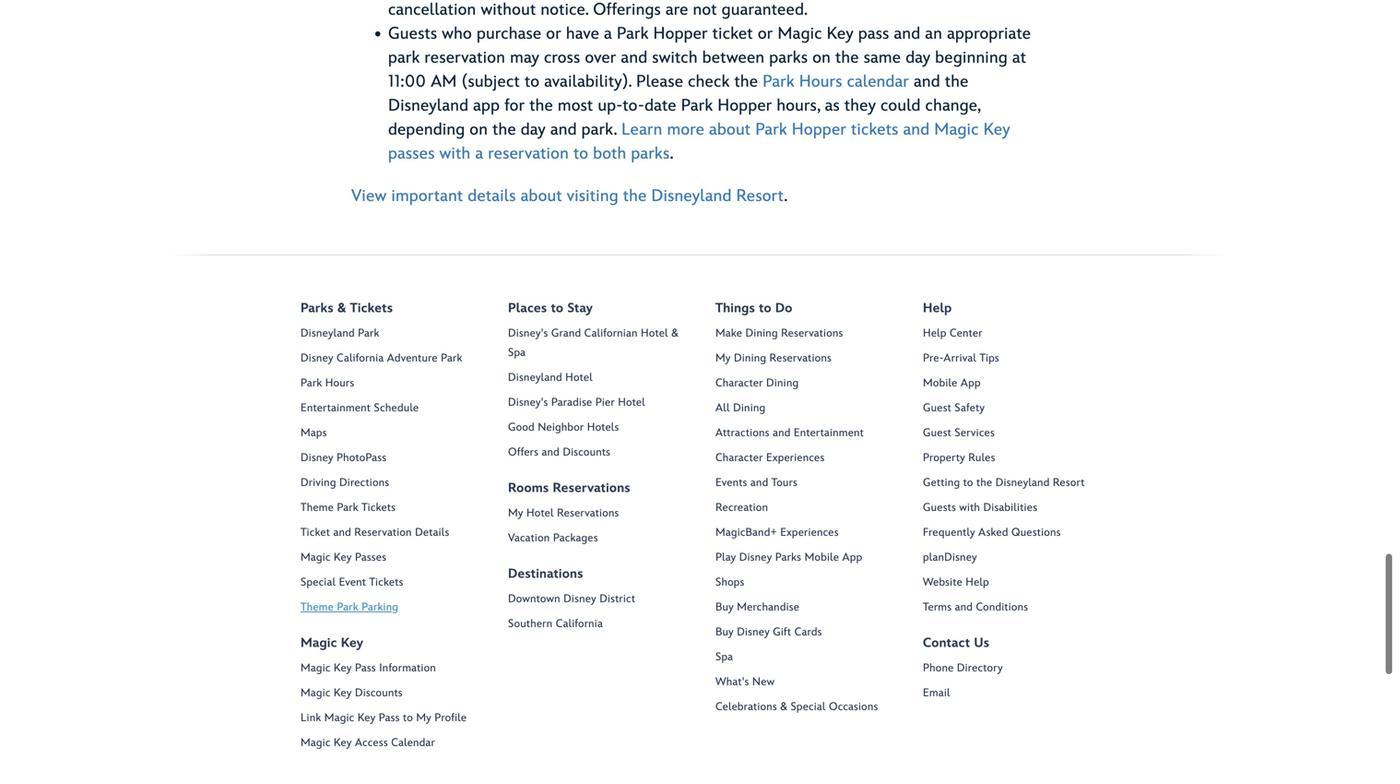 Task type: locate. For each thing, give the bounding box(es) containing it.
0 horizontal spatial pass
[[355, 661, 376, 675]]

0 horizontal spatial spa
[[508, 346, 526, 359]]

who
[[442, 24, 472, 44]]

spa inside things to do element
[[716, 650, 734, 664]]

1 vertical spatial experiences
[[781, 526, 839, 539]]

about inside the "learn more about park hopper tickets and magic key passes with a reservation to both parks"
[[709, 120, 751, 140]]

2 vertical spatial &
[[781, 700, 788, 713]]

key left 'pass'
[[827, 24, 854, 44]]

0 vertical spatial resort
[[737, 186, 784, 206]]

disneyland hotel link
[[508, 368, 688, 387]]

day
[[906, 48, 931, 68], [521, 120, 546, 140]]

hotel inside rooms reservations element
[[527, 506, 554, 520]]

1 horizontal spatial or
[[758, 24, 773, 44]]

0 vertical spatial california
[[337, 351, 384, 365]]

1 vertical spatial special
[[791, 700, 826, 713]]

reservations down make dining reservations link on the right top of the page
[[770, 351, 832, 365]]

reservation down the who
[[425, 48, 506, 68]]

park down the hours, on the right top
[[756, 120, 788, 140]]

0 vertical spatial on
[[813, 48, 831, 68]]

2 vertical spatial my
[[416, 711, 432, 725]]

my for my hotel reservations
[[508, 506, 524, 520]]

1 vertical spatial a
[[475, 144, 484, 164]]

my inside things to do element
[[716, 351, 731, 365]]

2 horizontal spatial my
[[716, 351, 731, 365]]

experiences
[[767, 451, 825, 464], [781, 526, 839, 539]]

new
[[753, 675, 775, 689]]

or up 'cross'
[[546, 24, 562, 44]]

on up park hours calendar
[[813, 48, 831, 68]]

2 or from the left
[[758, 24, 773, 44]]

character up all dining
[[716, 376, 763, 390]]

a up over
[[604, 24, 612, 44]]

(subject
[[462, 72, 520, 92]]

california inside "link"
[[556, 617, 603, 630]]

terms
[[923, 600, 952, 614]]

disneyland inside getting to the disneyland resort link
[[996, 476, 1050, 489]]

play disney parks mobile app
[[716, 551, 863, 564]]

special
[[301, 576, 336, 589], [791, 700, 826, 713]]

mobile
[[923, 376, 958, 390], [805, 551, 839, 564]]

with down depending
[[440, 144, 471, 164]]

buy merchandise
[[716, 600, 800, 614]]

guest up property
[[923, 426, 952, 439]]

to inside guests who purchase or have a park hopper ticket or magic key pass and an appropriate park reservation may cross over and switch between parks on the same day beginning at 11:00 am (subject to availability). please check the
[[525, 72, 540, 92]]

pre-arrival tips
[[923, 351, 1000, 365]]

guests down getting
[[923, 501, 956, 514]]

disney up southern california "link"
[[564, 592, 597, 606]]

discounts down good neighbor hotels link
[[563, 445, 611, 459]]

1 character from the top
[[716, 376, 763, 390]]

0 horizontal spatial app
[[843, 551, 863, 564]]

email link
[[923, 683, 1103, 703]]

0 horizontal spatial discounts
[[355, 686, 403, 700]]

to down may
[[525, 72, 540, 92]]

disney's for disney's paradise pier hotel
[[508, 396, 548, 409]]

1 vertical spatial on
[[470, 120, 488, 140]]

1 horizontal spatial mobile
[[923, 376, 958, 390]]

1 horizontal spatial special
[[791, 700, 826, 713]]

key up magic key discounts on the bottom left of the page
[[334, 661, 352, 675]]

hopper down "as"
[[792, 120, 847, 140]]

& for parks
[[338, 301, 346, 316]]

and up the magic key passes
[[333, 526, 351, 539]]

discounts for magic key discounts
[[355, 686, 403, 700]]

phone directory
[[923, 661, 1003, 675]]

safety
[[955, 401, 985, 415]]

character experiences
[[716, 451, 825, 464]]

0 horizontal spatial entertainment
[[301, 401, 371, 415]]

a up details
[[475, 144, 484, 164]]

ticket
[[301, 526, 330, 539]]

link magic key pass to my profile
[[301, 711, 467, 725]]

about right more
[[709, 120, 751, 140]]

at
[[1013, 48, 1027, 68]]

spa link
[[716, 647, 896, 667]]

2 guest from the top
[[923, 426, 952, 439]]

park right have
[[617, 24, 649, 44]]

park.
[[582, 120, 617, 140]]

spa
[[508, 346, 526, 359], [716, 650, 734, 664]]

california for parks & tickets
[[337, 351, 384, 365]]

0 vertical spatial &
[[338, 301, 346, 316]]

on inside and the disneyland app for the most up-to-date park hopper hours, as they could change, depending on the day and park.
[[470, 120, 488, 140]]

parks up the hours, on the right top
[[770, 48, 808, 68]]

pass down magic key discounts link
[[379, 711, 400, 725]]

1 vertical spatial app
[[843, 551, 863, 564]]

disney inside "destinations" element
[[564, 592, 597, 606]]

maps
[[301, 426, 327, 439]]

1 disney's from the top
[[508, 326, 548, 340]]

hours for park hours
[[325, 376, 355, 390]]

1 vertical spatial .
[[784, 186, 788, 206]]

1 horizontal spatial pass
[[379, 711, 400, 725]]

0 horizontal spatial hours
[[325, 376, 355, 390]]

guest safety link
[[923, 398, 1103, 418]]

key up special event tickets
[[334, 551, 352, 564]]

change,
[[926, 96, 981, 116]]

1 horizontal spatial resort
[[1053, 476, 1085, 489]]

to inside help element
[[964, 476, 974, 489]]

1 vertical spatial guests
[[923, 501, 956, 514]]

disney's inside the disney's grand californian hotel & spa
[[508, 326, 548, 340]]

magic down change,
[[935, 120, 979, 140]]

1 horizontal spatial parks
[[776, 551, 802, 564]]

1 vertical spatial pass
[[379, 711, 400, 725]]

0 vertical spatial guest
[[923, 401, 952, 415]]

buy for buy merchandise
[[716, 600, 734, 614]]

1 horizontal spatial hopper
[[718, 96, 772, 116]]

experiences down attractions and entertainment
[[767, 451, 825, 464]]

parks down the learn
[[631, 144, 670, 164]]

property
[[923, 451, 966, 464]]

theme up magic key
[[301, 600, 334, 614]]

pier
[[596, 396, 615, 409]]

1 vertical spatial spa
[[716, 650, 734, 664]]

disney inside 'link'
[[301, 351, 334, 365]]

0 vertical spatial tickets
[[350, 301, 393, 316]]

reservation down for
[[488, 144, 569, 164]]

cross
[[544, 48, 581, 68]]

discounts inside "link"
[[563, 445, 611, 459]]

hours up "as"
[[799, 72, 843, 92]]

0 vertical spatial parks
[[770, 48, 808, 68]]

guests up park at top
[[388, 24, 437, 44]]

visiting
[[567, 186, 619, 206]]

1 horizontal spatial hours
[[799, 72, 843, 92]]

hours for park hours calendar
[[799, 72, 843, 92]]

us
[[974, 635, 990, 651]]

& inside things to do element
[[781, 700, 788, 713]]

downtown disney district link
[[508, 589, 688, 609]]

0 horizontal spatial &
[[338, 301, 346, 316]]

theme for theme park parking
[[301, 600, 334, 614]]

buy for buy disney gift cards
[[716, 625, 734, 639]]

disneyland down parks & tickets
[[301, 326, 355, 340]]

1 vertical spatial parks
[[631, 144, 670, 164]]

1 vertical spatial guest
[[923, 426, 952, 439]]

0 vertical spatial guests
[[388, 24, 437, 44]]

learn more about park hopper tickets and magic key passes with a reservation to both parks link
[[388, 120, 1011, 164]]

0 vertical spatial experiences
[[767, 451, 825, 464]]

park right adventure
[[441, 351, 463, 365]]

tickets up ticket and reservation details
[[362, 501, 396, 514]]

magic down the ticket at the bottom left of the page
[[301, 551, 331, 564]]

dining down my dining reservations
[[767, 376, 799, 390]]

1 horizontal spatial my
[[508, 506, 524, 520]]

magic key access calendar
[[301, 736, 435, 749]]

occasions
[[829, 700, 879, 713]]

0 vertical spatial .
[[670, 144, 674, 164]]

california down downtown disney district
[[556, 617, 603, 630]]

0 vertical spatial day
[[906, 48, 931, 68]]

getting to the disneyland resort
[[923, 476, 1085, 489]]

0 horizontal spatial .
[[670, 144, 674, 164]]

california inside 'link'
[[337, 351, 384, 365]]

0 vertical spatial mobile
[[923, 376, 958, 390]]

1 vertical spatial &
[[672, 326, 679, 340]]

0 horizontal spatial special
[[301, 576, 336, 589]]

buy down shops at the bottom
[[716, 600, 734, 614]]

0 vertical spatial with
[[440, 144, 471, 164]]

park up the hours, on the right top
[[763, 72, 795, 92]]

entertainment down all dining link
[[794, 426, 864, 439]]

as
[[825, 96, 840, 116]]

southern
[[508, 617, 553, 630]]

gift
[[773, 625, 792, 639]]

1 horizontal spatial app
[[961, 376, 981, 390]]

guests inside guests who purchase or have a park hopper ticket or magic key pass and an appropriate park reservation may cross over and switch between parks on the same day beginning at 11:00 am (subject to availability). please check the
[[388, 24, 437, 44]]

my down "make" on the top
[[716, 351, 731, 365]]

0 horizontal spatial parks
[[631, 144, 670, 164]]

neighbor
[[538, 421, 584, 434]]

reservation
[[354, 526, 412, 539]]

disney up park hours
[[301, 351, 334, 365]]

all dining
[[716, 401, 766, 415]]

1 vertical spatial disney's
[[508, 396, 548, 409]]

with up frequently
[[960, 501, 981, 514]]

1 horizontal spatial day
[[906, 48, 931, 68]]

reservations up vacation packages link
[[557, 506, 619, 520]]

& inside the disney's grand californian hotel & spa
[[672, 326, 679, 340]]

dining for character
[[767, 376, 799, 390]]

special down the what's new link
[[791, 700, 826, 713]]

1 horizontal spatial with
[[960, 501, 981, 514]]

key inside parks & tickets element
[[334, 551, 352, 564]]

my left profile
[[416, 711, 432, 725]]

places to stay element
[[508, 324, 716, 462]]

1 horizontal spatial california
[[556, 617, 603, 630]]

0 vertical spatial disney's
[[508, 326, 548, 340]]

guests for guests with disabilities
[[923, 501, 956, 514]]

mobile app
[[923, 376, 981, 390]]

my down rooms
[[508, 506, 524, 520]]

availability).
[[544, 72, 632, 92]]

1 buy from the top
[[716, 600, 734, 614]]

theme
[[301, 501, 334, 514], [301, 600, 334, 614]]

reservation inside guests who purchase or have a park hopper ticket or magic key pass and an appropriate park reservation may cross over and switch between parks on the same day beginning at 11:00 am (subject to availability). please check the
[[425, 48, 506, 68]]

reservations for my dining reservations
[[770, 351, 832, 365]]

1 horizontal spatial guests
[[923, 501, 956, 514]]

and down website help
[[955, 600, 973, 614]]

day down an
[[906, 48, 931, 68]]

theme inside theme park tickets link
[[301, 501, 334, 514]]

to down the property rules
[[964, 476, 974, 489]]

guests who purchase or have a park hopper ticket or magic key pass and an appropriate park reservation may cross over and switch between parks on the same day beginning at 11:00 am (subject to availability). please check the
[[388, 24, 1031, 92]]

adventure
[[387, 351, 438, 365]]

dining down things to do
[[746, 326, 778, 340]]

guests with disabilities link
[[923, 498, 1103, 517]]

0 horizontal spatial hopper
[[654, 24, 708, 44]]

profile
[[435, 711, 467, 725]]

guest safety
[[923, 401, 985, 415]]

entertainment down park hours
[[301, 401, 371, 415]]

my for my dining reservations
[[716, 351, 731, 365]]

magic inside parks & tickets element
[[301, 551, 331, 564]]

1 horizontal spatial discounts
[[563, 445, 611, 459]]

help for help
[[923, 301, 952, 316]]

park up more
[[681, 96, 713, 116]]

0 horizontal spatial on
[[470, 120, 488, 140]]

theme inside theme park parking link
[[301, 600, 334, 614]]

and down could
[[903, 120, 930, 140]]

0 vertical spatial parks
[[301, 301, 334, 316]]

celebrations & special occasions link
[[716, 697, 896, 717]]

rules
[[969, 451, 996, 464]]

0 vertical spatial my
[[716, 351, 731, 365]]

1 vertical spatial hopper
[[718, 96, 772, 116]]

1 horizontal spatial &
[[672, 326, 679, 340]]

2 buy from the top
[[716, 625, 734, 639]]

2 horizontal spatial hopper
[[792, 120, 847, 140]]

and inside 'link'
[[955, 600, 973, 614]]

2 vertical spatial hopper
[[792, 120, 847, 140]]

things to do element
[[716, 324, 923, 717]]

schedule
[[374, 401, 419, 415]]

& left "make" on the top
[[672, 326, 679, 340]]

may
[[510, 48, 540, 68]]

access
[[355, 736, 388, 749]]

1 vertical spatial character
[[716, 451, 763, 464]]

character down "attractions"
[[716, 451, 763, 464]]

to inside the "learn more about park hopper tickets and magic key passes with a reservation to both parks"
[[574, 144, 589, 164]]

with inside the "learn more about park hopper tickets and magic key passes with a reservation to both parks"
[[440, 144, 471, 164]]

and left an
[[894, 24, 921, 44]]

1 horizontal spatial entertainment
[[794, 426, 864, 439]]

disney photopass link
[[301, 448, 481, 468]]

guests inside help element
[[923, 501, 956, 514]]

disney for buy
[[737, 625, 770, 639]]

shops
[[716, 576, 745, 589]]

1 guest from the top
[[923, 401, 952, 415]]

0 vertical spatial pass
[[355, 661, 376, 675]]

0 horizontal spatial a
[[475, 144, 484, 164]]

my inside rooms reservations element
[[508, 506, 524, 520]]

on down app
[[470, 120, 488, 140]]

places
[[508, 301, 547, 316]]

0 vertical spatial character
[[716, 376, 763, 390]]

2 disney's from the top
[[508, 396, 548, 409]]

0 vertical spatial app
[[961, 376, 981, 390]]

california down disneyland park
[[337, 351, 384, 365]]

tickets
[[350, 301, 393, 316], [362, 501, 396, 514], [369, 576, 404, 589]]

1 vertical spatial resort
[[1053, 476, 1085, 489]]

about right details
[[521, 186, 562, 206]]

1 horizontal spatial about
[[709, 120, 751, 140]]

asked
[[979, 526, 1009, 539]]

1 horizontal spatial parks
[[770, 48, 808, 68]]

guests for guests who purchase or have a park hopper ticket or magic key pass and an appropriate park reservation may cross over and switch between parks on the same day beginning at 11:00 am (subject to availability). please check the
[[388, 24, 437, 44]]

reservations
[[781, 326, 844, 340], [770, 351, 832, 365], [553, 481, 631, 496], [557, 506, 619, 520]]

hotel inside the disney's grand californian hotel & spa
[[641, 326, 669, 340]]

disney down magicband+
[[740, 551, 772, 564]]

key inside guests who purchase or have a park hopper ticket or magic key pass and an appropriate park reservation may cross over and switch between parks on the same day beginning at 11:00 am (subject to availability). please check the
[[827, 24, 854, 44]]

experiences down the recreation link
[[781, 526, 839, 539]]

1 vertical spatial entertainment
[[794, 426, 864, 439]]

could
[[881, 96, 921, 116]]

0 horizontal spatial mobile
[[805, 551, 839, 564]]

1 horizontal spatial spa
[[716, 650, 734, 664]]

disney's up the good on the bottom of page
[[508, 396, 548, 409]]

experiences inside 'link'
[[767, 451, 825, 464]]

experiences for magicband+ experiences
[[781, 526, 839, 539]]

with
[[440, 144, 471, 164], [960, 501, 981, 514]]

california
[[337, 351, 384, 365], [556, 617, 603, 630]]

parks inside guests who purchase or have a park hopper ticket or magic key pass and an appropriate park reservation may cross over and switch between parks on the same day beginning at 11:00 am (subject to availability). please check the
[[770, 48, 808, 68]]

disneyland inside and the disneyland app for the most up-to-date park hopper hours, as they could change, depending on the day and park.
[[388, 96, 469, 116]]

2 theme from the top
[[301, 600, 334, 614]]

1 vertical spatial reservation
[[488, 144, 569, 164]]

0 vertical spatial hopper
[[654, 24, 708, 44]]

disney's
[[508, 326, 548, 340], [508, 396, 548, 409]]

1 theme from the top
[[301, 501, 334, 514]]

park up maps
[[301, 376, 322, 390]]

app up safety
[[961, 376, 981, 390]]

0 vertical spatial buy
[[716, 600, 734, 614]]

discounts inside the magic key element
[[355, 686, 403, 700]]

1 vertical spatial my
[[508, 506, 524, 520]]

rooms reservations
[[508, 481, 631, 496]]

1 vertical spatial discounts
[[355, 686, 403, 700]]

park
[[617, 24, 649, 44], [763, 72, 795, 92], [681, 96, 713, 116], [756, 120, 788, 140], [358, 326, 380, 340], [441, 351, 463, 365], [301, 376, 322, 390], [337, 501, 359, 514], [337, 600, 359, 614]]

make dining reservations link
[[716, 324, 896, 343]]

0 horizontal spatial california
[[337, 351, 384, 365]]

discounts up link magic key pass to my profile at the bottom left of the page
[[355, 686, 403, 700]]

& for celebrations
[[781, 700, 788, 713]]

0 horizontal spatial or
[[546, 24, 562, 44]]

. down more
[[670, 144, 674, 164]]

1 vertical spatial day
[[521, 120, 546, 140]]

2 character from the top
[[716, 451, 763, 464]]

app
[[961, 376, 981, 390], [843, 551, 863, 564]]

0 vertical spatial spa
[[508, 346, 526, 359]]

disneyland up paradise
[[508, 371, 562, 384]]

tickets down magic key passes link
[[369, 576, 404, 589]]

and down the neighbor
[[542, 445, 560, 459]]

reservations up my dining reservations link at the top right of the page
[[781, 326, 844, 340]]

disneyland
[[388, 96, 469, 116], [652, 186, 732, 206], [301, 326, 355, 340], [508, 371, 562, 384], [996, 476, 1050, 489]]

my hotel reservations link
[[508, 504, 688, 523]]

plandisney
[[923, 551, 978, 564]]

disney's down the places
[[508, 326, 548, 340]]

or right ticket
[[758, 24, 773, 44]]

1 vertical spatial theme
[[301, 600, 334, 614]]

hours inside parks & tickets element
[[325, 376, 355, 390]]

character inside 'link'
[[716, 451, 763, 464]]

1 horizontal spatial a
[[604, 24, 612, 44]]

0 vertical spatial reservation
[[425, 48, 506, 68]]

hotel up disney's paradise pier hotel
[[566, 371, 593, 384]]

and inside the "learn more about park hopper tickets and magic key passes with a reservation to both parks"
[[903, 120, 930, 140]]

1 horizontal spatial on
[[813, 48, 831, 68]]

guest for guest services
[[923, 426, 952, 439]]

details
[[468, 186, 516, 206]]

disneyland down property rules link
[[996, 476, 1050, 489]]

2 vertical spatial tickets
[[369, 576, 404, 589]]

parks
[[301, 301, 334, 316], [776, 551, 802, 564]]

disneyland inside disneyland hotel link
[[508, 371, 562, 384]]

park inside and the disneyland app for the most up-to-date park hopper hours, as they could change, depending on the day and park.
[[681, 96, 713, 116]]

0 horizontal spatial guests
[[388, 24, 437, 44]]

park inside guests who purchase or have a park hopper ticket or magic key pass and an appropriate park reservation may cross over and switch between parks on the same day beginning at 11:00 am (subject to availability). please check the
[[617, 24, 649, 44]]

0 vertical spatial discounts
[[563, 445, 611, 459]]

disney for play
[[740, 551, 772, 564]]

& down the what's new link
[[781, 700, 788, 713]]

passes
[[355, 551, 387, 564]]

0 horizontal spatial with
[[440, 144, 471, 164]]

and the disneyland app for the most up-to-date park hopper hours, as they could change, depending on the day and park.
[[388, 72, 981, 140]]

1 vertical spatial buy
[[716, 625, 734, 639]]

pre-
[[923, 351, 944, 365]]

theme down the driving
[[301, 501, 334, 514]]

help up help center
[[923, 301, 952, 316]]

spa up the what's
[[716, 650, 734, 664]]

0 vertical spatial about
[[709, 120, 751, 140]]

theme park parking
[[301, 600, 398, 614]]

to inside the magic key element
[[403, 711, 413, 725]]

park hours link
[[301, 374, 481, 393]]

resort down the "learn more about park hopper tickets and magic key passes with a reservation to both parks"
[[737, 186, 784, 206]]

& up disneyland park
[[338, 301, 346, 316]]

guest down 'mobile app'
[[923, 401, 952, 415]]

0 horizontal spatial my
[[416, 711, 432, 725]]

and inside places to stay element
[[542, 445, 560, 459]]

0 horizontal spatial resort
[[737, 186, 784, 206]]

mobile down magicband+ experiences link
[[805, 551, 839, 564]]

0 vertical spatial hours
[[799, 72, 843, 92]]

hotel right californian
[[641, 326, 669, 340]]

1 vertical spatial hours
[[325, 376, 355, 390]]

contact us element
[[923, 659, 1131, 703]]

parks inside things to do element
[[776, 551, 802, 564]]

dining up "attractions"
[[733, 401, 766, 415]]

to
[[525, 72, 540, 92], [574, 144, 589, 164], [551, 301, 564, 316], [759, 301, 772, 316], [964, 476, 974, 489], [403, 711, 413, 725]]

and up change,
[[914, 72, 941, 92]]

spa up disneyland hotel
[[508, 346, 526, 359]]



Task type: vqa. For each thing, say whether or not it's contained in the screenshot.
. to the left
yes



Task type: describe. For each thing, give the bounding box(es) containing it.
app
[[473, 96, 500, 116]]

key inside the "learn more about park hopper tickets and magic key passes with a reservation to both parks"
[[984, 120, 1011, 140]]

recreation
[[716, 501, 768, 514]]

and right over
[[621, 48, 648, 68]]

special inside things to do element
[[791, 700, 826, 713]]

tickets for special event tickets
[[369, 576, 404, 589]]

1 or from the left
[[546, 24, 562, 44]]

day inside and the disneyland app for the most up-to-date park hopper hours, as they could change, depending on the day and park.
[[521, 120, 546, 140]]

the right for
[[530, 96, 553, 116]]

southern california
[[508, 617, 603, 630]]

property rules
[[923, 451, 996, 464]]

reservations up my hotel reservations link
[[553, 481, 631, 496]]

magicband+
[[716, 526, 777, 539]]

magicband+ experiences link
[[716, 523, 896, 542]]

disneyland inside "disneyland park" link
[[301, 326, 355, 340]]

pre-arrival tips link
[[923, 349, 1103, 368]]

disney for downtown
[[564, 592, 597, 606]]

park down special event tickets
[[337, 600, 359, 614]]

magic inside guests who purchase or have a park hopper ticket or magic key pass and an appropriate park reservation may cross over and switch between parks on the same day beginning at 11:00 am (subject to availability). please check the
[[778, 24, 822, 44]]

events and tours link
[[716, 473, 896, 493]]

2 vertical spatial help
[[966, 576, 990, 589]]

good neighbor hotels link
[[508, 418, 688, 437]]

character experiences link
[[716, 448, 896, 468]]

attractions and entertainment link
[[716, 423, 896, 443]]

what's
[[716, 675, 749, 689]]

link
[[301, 711, 321, 725]]

vacation packages link
[[508, 528, 688, 548]]

do
[[776, 301, 793, 316]]

an
[[925, 24, 943, 44]]

the up park hours calendar
[[836, 48, 859, 68]]

magic down magic key
[[301, 661, 331, 675]]

southern california link
[[508, 614, 688, 634]]

character dining
[[716, 376, 799, 390]]

website
[[923, 576, 963, 589]]

special inside parks & tickets element
[[301, 576, 336, 589]]

magic up link on the bottom of the page
[[301, 686, 331, 700]]

guest services link
[[923, 423, 1103, 443]]

california for destinations
[[556, 617, 603, 630]]

app inside things to do element
[[843, 551, 863, 564]]

attractions and entertainment
[[716, 426, 864, 439]]

please
[[636, 72, 684, 92]]

tickets for parks & tickets
[[350, 301, 393, 316]]

property rules link
[[923, 448, 1103, 468]]

paradise
[[551, 396, 593, 409]]

offers and discounts link
[[508, 443, 688, 462]]

mobile inside things to do element
[[805, 551, 839, 564]]

things
[[716, 301, 755, 316]]

magic inside the "learn more about park hopper tickets and magic key passes with a reservation to both parks"
[[935, 120, 979, 140]]

driving directions link
[[301, 473, 481, 493]]

things to do
[[716, 301, 793, 316]]

parking
[[362, 600, 398, 614]]

magic key passes link
[[301, 548, 481, 567]]

frequently
[[923, 526, 976, 539]]

learn more about park hopper tickets and magic key passes with a reservation to both parks
[[388, 120, 1011, 164]]

hotel right pier
[[618, 396, 646, 409]]

discounts for offers and discounts
[[563, 445, 611, 459]]

maps link
[[301, 423, 481, 443]]

my inside the magic key element
[[416, 711, 432, 725]]

park inside 'link'
[[441, 351, 463, 365]]

reservations for my hotel reservations
[[557, 506, 619, 520]]

key up 'magic key pass information'
[[341, 635, 364, 651]]

disney up the driving
[[301, 451, 334, 464]]

magic down theme park parking
[[301, 635, 337, 651]]

mobile inside help element
[[923, 376, 958, 390]]

all
[[716, 401, 730, 415]]

same
[[864, 48, 901, 68]]

help for help center
[[923, 326, 947, 340]]

frequently asked questions
[[923, 526, 1061, 539]]

vacation
[[508, 531, 550, 545]]

the right visiting
[[623, 186, 647, 206]]

date
[[645, 96, 677, 116]]

reservation inside the "learn more about park hopper tickets and magic key passes with a reservation to both parks"
[[488, 144, 569, 164]]

driving
[[301, 476, 336, 489]]

make
[[716, 326, 743, 340]]

the inside help element
[[977, 476, 993, 489]]

a inside guests who purchase or have a park hopper ticket or magic key pass and an appropriate park reservation may cross over and switch between parks on the same day beginning at 11:00 am (subject to availability). please check the
[[604, 24, 612, 44]]

magic key discounts
[[301, 686, 403, 700]]

to left stay
[[551, 301, 564, 316]]

phone
[[923, 661, 954, 675]]

mobile app link
[[923, 374, 1103, 393]]

magic down magic key discounts on the bottom left of the page
[[324, 711, 354, 725]]

events and tours
[[716, 476, 798, 489]]

magic key element
[[301, 659, 508, 753]]

buy disney gift cards link
[[716, 623, 896, 642]]

calendar
[[847, 72, 909, 92]]

0 horizontal spatial parks
[[301, 301, 334, 316]]

guest for guest safety
[[923, 401, 952, 415]]

to left do
[[759, 301, 772, 316]]

destinations element
[[508, 589, 716, 634]]

hopper inside and the disneyland app for the most up-to-date park hopper hours, as they could change, depending on the day and park.
[[718, 96, 772, 116]]

magic down link on the bottom of the page
[[301, 736, 331, 749]]

view important details about visiting the disneyland resort link
[[351, 186, 784, 206]]

parks inside the "learn more about park hopper tickets and magic key passes with a reservation to both parks"
[[631, 144, 670, 164]]

appropriate
[[947, 24, 1031, 44]]

disney's paradise pier hotel link
[[508, 393, 688, 412]]

for
[[505, 96, 525, 116]]

on inside guests who purchase or have a park hopper ticket or magic key pass and an appropriate park reservation may cross over and switch between parks on the same day beginning at 11:00 am (subject to availability). please check the
[[813, 48, 831, 68]]

center
[[950, 326, 983, 340]]

key left access
[[334, 736, 352, 749]]

offers and discounts
[[508, 445, 611, 459]]

calendar
[[391, 736, 435, 749]]

help center
[[923, 326, 983, 340]]

information
[[379, 661, 436, 675]]

questions
[[1012, 526, 1061, 539]]

app inside help element
[[961, 376, 981, 390]]

passes
[[388, 144, 435, 164]]

disney's grand californian hotel & spa
[[508, 326, 679, 359]]

attractions
[[716, 426, 770, 439]]

places to stay
[[508, 301, 593, 316]]

character for character dining
[[716, 376, 763, 390]]

key down 'magic key pass information'
[[334, 686, 352, 700]]

tickets for theme park tickets
[[362, 501, 396, 514]]

make dining reservations
[[716, 326, 844, 340]]

park inside the "learn more about park hopper tickets and magic key passes with a reservation to both parks"
[[756, 120, 788, 140]]

rooms reservations element
[[508, 504, 716, 548]]

conditions
[[976, 600, 1029, 614]]

good
[[508, 421, 535, 434]]

and inside parks & tickets element
[[333, 526, 351, 539]]

disabilities
[[984, 501, 1038, 514]]

dining for my
[[734, 351, 767, 365]]

dining for make
[[746, 326, 778, 340]]

contact us
[[923, 635, 990, 651]]

theme park tickets
[[301, 501, 396, 514]]

disney's for disney's grand californian hotel & spa
[[508, 326, 548, 340]]

the down for
[[493, 120, 516, 140]]

park down 'driving directions'
[[337, 501, 359, 514]]

my dining reservations link
[[716, 349, 896, 368]]

experiences for character experiences
[[767, 451, 825, 464]]

hopper inside guests who purchase or have a park hopper ticket or magic key pass and an appropriate park reservation may cross over and switch between parks on the same day beginning at 11:00 am (subject to availability). please check the
[[654, 24, 708, 44]]

link magic key pass to my profile link
[[301, 708, 481, 728]]

disneyland down the "learn more about park hopper tickets and magic key passes with a reservation to both parks"
[[652, 186, 732, 206]]

day inside guests who purchase or have a park hopper ticket or magic key pass and an appropriate park reservation may cross over and switch between parks on the same day beginning at 11:00 am (subject to availability). please check the
[[906, 48, 931, 68]]

disneyland hotel
[[508, 371, 593, 384]]

the up change,
[[945, 72, 969, 92]]

resort inside help element
[[1053, 476, 1085, 489]]

key up magic key access calendar
[[358, 711, 376, 725]]

vacation packages
[[508, 531, 598, 545]]

entertainment inside 'link'
[[301, 401, 371, 415]]

terms and conditions
[[923, 600, 1029, 614]]

downtown
[[508, 592, 561, 606]]

spa inside the disney's grand californian hotel & spa
[[508, 346, 526, 359]]

and down most in the left top of the page
[[551, 120, 577, 140]]

view important details about visiting the disneyland resort .
[[351, 186, 788, 206]]

details
[[415, 526, 450, 539]]

and up character experiences
[[773, 426, 791, 439]]

tips
[[980, 351, 1000, 365]]

contact
[[923, 635, 971, 651]]

special event tickets link
[[301, 573, 481, 592]]

and left 'tours'
[[751, 476, 769, 489]]

directory
[[957, 661, 1003, 675]]

learn
[[622, 120, 663, 140]]

theme for theme park tickets
[[301, 501, 334, 514]]

disney california adventure park link
[[301, 349, 481, 368]]

the down between
[[735, 72, 758, 92]]

1 vertical spatial about
[[521, 186, 562, 206]]

parks & tickets element
[[301, 324, 508, 617]]

recreation link
[[716, 498, 896, 517]]

help element
[[923, 324, 1131, 617]]

beginning
[[936, 48, 1008, 68]]

a inside the "learn more about park hopper tickets and magic key passes with a reservation to both parks"
[[475, 144, 484, 164]]

hopper inside the "learn more about park hopper tickets and magic key passes with a reservation to both parks"
[[792, 120, 847, 140]]

entertainment inside things to do element
[[794, 426, 864, 439]]

character for character experiences
[[716, 451, 763, 464]]

arrival
[[944, 351, 977, 365]]

district
[[600, 592, 636, 606]]

reservations for make dining reservations
[[781, 326, 844, 340]]

with inside help element
[[960, 501, 981, 514]]

park up disney california adventure park
[[358, 326, 380, 340]]

dining for all
[[733, 401, 766, 415]]

californian
[[585, 326, 638, 340]]

stay
[[568, 301, 593, 316]]

what's new
[[716, 675, 775, 689]]



